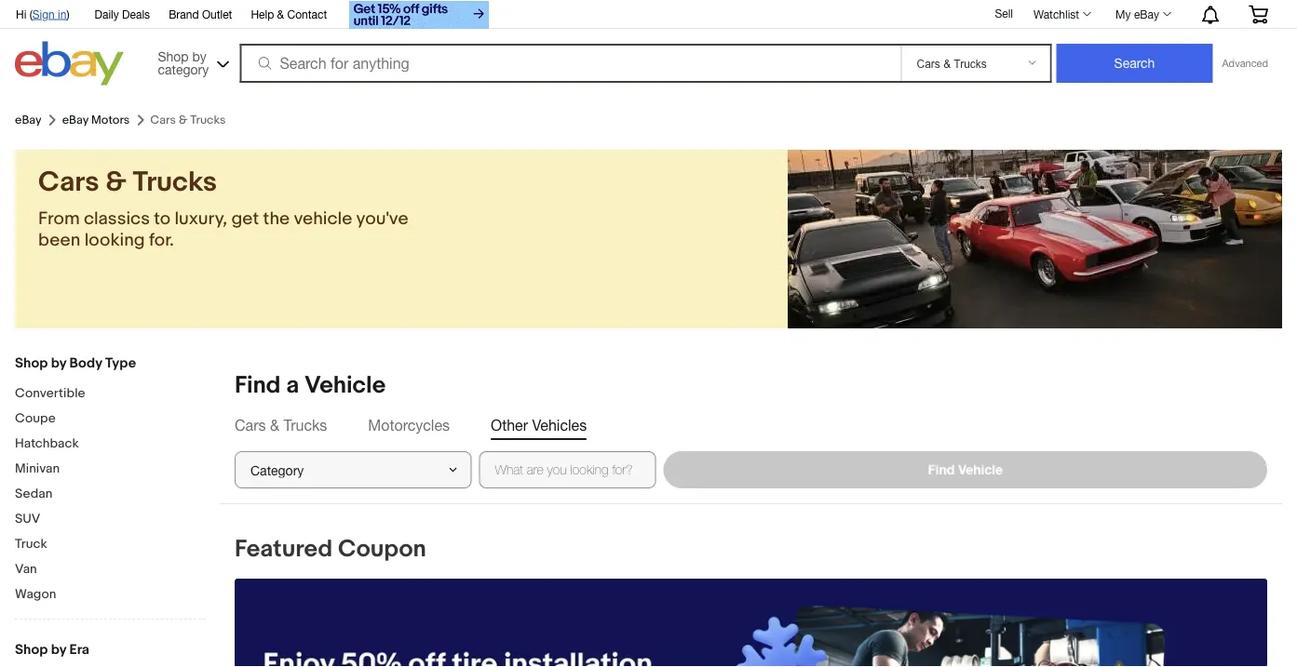 Task type: locate. For each thing, give the bounding box(es) containing it.
shop inside the shop by category
[[158, 48, 189, 64]]

2 vertical spatial &
[[270, 417, 279, 435]]

1 vertical spatial by
[[51, 355, 66, 372]]

0 vertical spatial &
[[277, 7, 284, 20]]

type
[[105, 355, 136, 372]]

coupe
[[15, 411, 56, 427]]

main content
[[220, 356, 1283, 668]]

ebay for ebay motors
[[62, 113, 88, 127]]

cars down find a vehicle on the bottom of page
[[235, 417, 266, 435]]

category
[[158, 61, 209, 77]]

& inside account navigation
[[277, 7, 284, 20]]

coupon
[[338, 535, 426, 564]]

ebay for ebay
[[15, 113, 42, 127]]

& down find a vehicle on the bottom of page
[[270, 417, 279, 435]]

outlet
[[202, 7, 232, 20]]

daily deals link
[[95, 5, 150, 25]]

sedan link
[[15, 486, 206, 504]]

shop left era
[[15, 642, 48, 659]]

shop by era
[[15, 642, 89, 659]]

0 horizontal spatial ebay
[[15, 113, 42, 127]]

wagon link
[[15, 587, 206, 605]]

0 vertical spatial trucks
[[133, 166, 217, 199]]

classics
[[84, 208, 150, 230]]

ebay motors
[[62, 113, 130, 127]]

the
[[263, 208, 290, 230]]

advanced link
[[1213, 45, 1278, 82]]

by left body
[[51, 355, 66, 372]]

ebay left the ebay motors "link"
[[15, 113, 42, 127]]

daily
[[95, 7, 119, 20]]

watchlist
[[1034, 7, 1080, 20]]

0 vertical spatial shop
[[158, 48, 189, 64]]

vehicle
[[304, 371, 386, 400], [959, 462, 1003, 478]]

my ebay link
[[1106, 3, 1180, 25]]

1 horizontal spatial cars
[[235, 417, 266, 435]]

& inside tab list
[[270, 417, 279, 435]]

ebay right my
[[1134, 7, 1160, 20]]

account navigation
[[6, 0, 1283, 31]]

shop up convertible on the bottom left of the page
[[15, 355, 48, 372]]

tab list
[[235, 415, 1268, 437]]

by left era
[[51, 642, 66, 659]]

None submit
[[1057, 44, 1213, 83]]

body
[[69, 355, 102, 372]]

1 vertical spatial &
[[105, 166, 126, 199]]

1 vertical spatial vehicle
[[959, 462, 1003, 478]]

tab list containing cars & trucks
[[235, 415, 1268, 437]]

find
[[235, 371, 281, 400], [928, 462, 955, 478]]

Search for anything text field
[[243, 46, 897, 81]]

2 vertical spatial by
[[51, 642, 66, 659]]

& right help
[[277, 7, 284, 20]]

trucks
[[133, 166, 217, 199], [284, 417, 327, 435]]

0 horizontal spatial trucks
[[133, 166, 217, 199]]

suv
[[15, 511, 40, 527]]

0 vertical spatial by
[[192, 48, 207, 64]]

for.
[[149, 230, 174, 251]]

trucks down find a vehicle on the bottom of page
[[284, 417, 327, 435]]

my
[[1116, 7, 1131, 20]]

find inside "button"
[[928, 462, 955, 478]]

by down brand outlet link
[[192, 48, 207, 64]]

shop down the brand
[[158, 48, 189, 64]]

trucks inside tab list
[[284, 417, 327, 435]]

shop for shop by era
[[15, 642, 48, 659]]

find vehicle button
[[664, 452, 1268, 489]]

0 vertical spatial find
[[235, 371, 281, 400]]

hi ( sign in )
[[16, 7, 69, 20]]

shop for shop by body type
[[15, 355, 48, 372]]

get an extra 15% off image
[[349, 1, 489, 29]]

convertible coupe hatchback minivan sedan suv truck van wagon
[[15, 386, 85, 603]]

truck
[[15, 537, 47, 552]]

None text field
[[235, 579, 1268, 668]]

find a vehicle
[[235, 371, 386, 400]]

sedan
[[15, 486, 53, 502]]

cars inside tab list
[[235, 417, 266, 435]]

main content containing find a vehicle
[[220, 356, 1283, 668]]

1 vertical spatial shop
[[15, 355, 48, 372]]

&
[[277, 7, 284, 20], [105, 166, 126, 199], [270, 417, 279, 435]]

your shopping cart image
[[1248, 5, 1270, 24]]

2 horizontal spatial ebay
[[1134, 7, 1160, 20]]

0 horizontal spatial cars
[[38, 166, 99, 199]]

trucks up to
[[133, 166, 217, 199]]

2 vertical spatial shop
[[15, 642, 48, 659]]

motorcycles
[[368, 417, 450, 435]]

hatchback
[[15, 436, 79, 452]]

trucks inside cars & trucks from classics to luxury, get the vehicle you've been looking for.
[[133, 166, 217, 199]]

ebay left motors on the top of the page
[[62, 113, 88, 127]]

shop
[[158, 48, 189, 64], [15, 355, 48, 372], [15, 642, 48, 659]]

& up "classics"
[[105, 166, 126, 199]]

0 vertical spatial cars
[[38, 166, 99, 199]]

featured
[[235, 535, 333, 564]]

1 vertical spatial cars
[[235, 417, 266, 435]]

coupe link
[[15, 411, 206, 428]]

brand outlet link
[[169, 5, 232, 25]]

minivan
[[15, 461, 60, 477]]

1 vertical spatial find
[[928, 462, 955, 478]]

help
[[251, 7, 274, 20]]

1 horizontal spatial vehicle
[[959, 462, 1003, 478]]

1 horizontal spatial ebay
[[62, 113, 88, 127]]

cars inside cars & trucks from classics to luxury, get the vehicle you've been looking for.
[[38, 166, 99, 199]]

1 horizontal spatial find
[[928, 462, 955, 478]]

trucks for cars & trucks
[[284, 417, 327, 435]]

cars
[[38, 166, 99, 199], [235, 417, 266, 435]]

0 horizontal spatial find
[[235, 371, 281, 400]]

van link
[[15, 562, 206, 579]]

brand outlet
[[169, 7, 232, 20]]

by
[[192, 48, 207, 64], [51, 355, 66, 372], [51, 642, 66, 659]]

1 horizontal spatial trucks
[[284, 417, 327, 435]]

cars up from
[[38, 166, 99, 199]]

ebay
[[1134, 7, 1160, 20], [15, 113, 42, 127], [62, 113, 88, 127]]

& inside cars & trucks from classics to luxury, get the vehicle you've been looking for.
[[105, 166, 126, 199]]

by for body
[[51, 355, 66, 372]]

0 vertical spatial vehicle
[[304, 371, 386, 400]]

ebay link
[[15, 113, 42, 127]]

shop by body type
[[15, 355, 136, 372]]

shop by category banner
[[6, 0, 1283, 90]]

advanced
[[1223, 57, 1269, 69]]

by inside the shop by category
[[192, 48, 207, 64]]

1 vertical spatial trucks
[[284, 417, 327, 435]]

van
[[15, 562, 37, 578]]



Task type: describe. For each thing, give the bounding box(es) containing it.
ebay inside account navigation
[[1134, 7, 1160, 20]]

a
[[286, 371, 299, 400]]

vehicle inside "button"
[[959, 462, 1003, 478]]

cars for cars & trucks
[[235, 417, 266, 435]]

other
[[491, 417, 528, 435]]

luxury,
[[175, 208, 227, 230]]

help & contact link
[[251, 5, 327, 25]]

hi
[[16, 7, 26, 20]]

0 horizontal spatial vehicle
[[304, 371, 386, 400]]

cars for cars & trucks from classics to luxury, get the vehicle you've been looking for.
[[38, 166, 99, 199]]

cars & trucks
[[235, 417, 327, 435]]

truck link
[[15, 537, 206, 554]]

& for help & contact
[[277, 7, 284, 20]]

(
[[29, 7, 32, 20]]

find for find vehicle
[[928, 462, 955, 478]]

& for cars & trucks from classics to luxury, get the vehicle you've been looking for.
[[105, 166, 126, 199]]

sign
[[32, 7, 55, 20]]

vehicles
[[532, 417, 587, 435]]

been
[[38, 230, 80, 251]]

by for category
[[192, 48, 207, 64]]

you've
[[356, 208, 409, 230]]

sign in link
[[32, 7, 67, 20]]

by for era
[[51, 642, 66, 659]]

era
[[69, 642, 89, 659]]

suv link
[[15, 511, 206, 529]]

ebay motors link
[[62, 113, 130, 127]]

help & contact
[[251, 7, 327, 20]]

brand
[[169, 7, 199, 20]]

motors
[[91, 113, 130, 127]]

cars & trucks from classics to luxury, get the vehicle you've been looking for.
[[38, 166, 409, 251]]

vehicle
[[294, 208, 352, 230]]

trucks for cars & trucks from classics to luxury, get the vehicle you've been looking for.
[[133, 166, 217, 199]]

What are you looking for? text field
[[479, 452, 656, 489]]

shop by category
[[158, 48, 209, 77]]

)
[[67, 7, 69, 20]]

sell
[[995, 7, 1013, 20]]

none submit inside shop by category banner
[[1057, 44, 1213, 83]]

daily deals
[[95, 7, 150, 20]]

& for cars & trucks
[[270, 417, 279, 435]]

my ebay
[[1116, 7, 1160, 20]]

wagon
[[15, 587, 56, 603]]

find for find a vehicle
[[235, 371, 281, 400]]

sell link
[[987, 7, 1022, 20]]

minivan link
[[15, 461, 206, 479]]

watchlist link
[[1024, 3, 1100, 25]]

other vehicles
[[491, 417, 587, 435]]

find vehicle
[[928, 462, 1003, 478]]

convertible link
[[15, 386, 206, 403]]

get
[[231, 208, 259, 230]]

shop for shop by category
[[158, 48, 189, 64]]

shop by category button
[[149, 41, 233, 82]]

contact
[[287, 7, 327, 20]]

hatchback link
[[15, 436, 206, 454]]

to
[[154, 208, 171, 230]]

in
[[58, 7, 67, 20]]

looking
[[84, 230, 145, 251]]

deals
[[122, 7, 150, 20]]

featured coupon
[[235, 535, 426, 564]]

from
[[38, 208, 80, 230]]

convertible
[[15, 386, 85, 401]]



Task type: vqa. For each thing, say whether or not it's contained in the screenshot.
"Sedan"
yes



